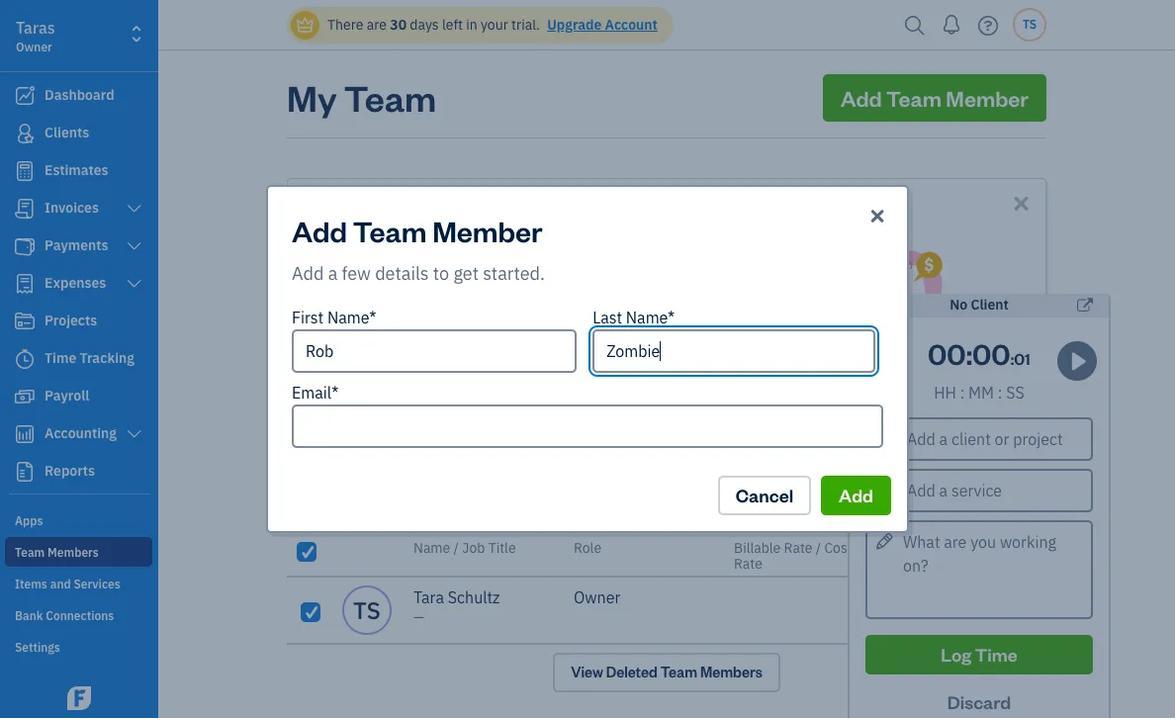 Task type: vqa. For each thing, say whether or not it's contained in the screenshot.
settings Image
yes



Task type: describe. For each thing, give the bounding box(es) containing it.
log
[[941, 643, 972, 666]]

deleted
[[606, 663, 658, 682]]

mm
[[969, 383, 995, 403]]

track
[[688, 368, 720, 386]]

—
[[414, 609, 424, 626]]

client
[[971, 296, 1009, 314]]

member
[[405, 352, 457, 370]]

chart image
[[13, 425, 37, 444]]

hh : mm : ss
[[934, 383, 1025, 403]]

information
[[460, 352, 532, 370]]

add a team member image
[[390, 250, 459, 320]]

add team member button
[[823, 74, 1047, 122]]

team inside dialog
[[353, 212, 427, 249]]

settings image
[[15, 639, 152, 655]]

easier
[[804, 196, 886, 234]]

time for log
[[975, 643, 1018, 666]]

rate for billable rate /
[[784, 539, 813, 557]]

expense image
[[13, 274, 37, 294]]

add inside button
[[841, 84, 882, 112]]

manage
[[317, 352, 366, 370]]

bank connections image
[[15, 608, 152, 623]]

team inside button
[[887, 84, 942, 112]]

add team member dialog
[[0, 161, 1176, 557]]

easy,
[[671, 352, 703, 370]]

name / job title
[[414, 539, 516, 557]]

collaborate
[[346, 384, 416, 402]]

2 00 from the left
[[973, 334, 1011, 372]]

teams
[[448, 196, 536, 234]]

upgrade
[[547, 16, 602, 34]]

members
[[701, 663, 763, 682]]

First Name* text field
[[292, 330, 577, 373]]

discard button
[[866, 683, 1093, 718]]

: right hh
[[960, 383, 965, 403]]

there
[[328, 16, 364, 34]]

1 / from the left
[[454, 539, 459, 557]]

efficiently.
[[455, 384, 519, 402]]

account
[[605, 16, 658, 34]]

can inside the team time tracking tracking time is easy, everyone that's invited can track time.
[[663, 368, 685, 386]]

team down 30
[[344, 74, 437, 121]]

chevron large down image
[[125, 201, 143, 217]]

is
[[658, 352, 668, 370]]

log time button
[[866, 635, 1093, 675]]

roles
[[424, 400, 459, 418]]

you
[[374, 368, 397, 386]]

0 horizontal spatial payroll
[[856, 328, 907, 347]]

trial.
[[512, 16, 540, 34]]

days
[[410, 16, 439, 34]]

team inside add a team member manage team member information for free. you can also assign roles to collaborate more efficiently. view roles
[[396, 328, 436, 347]]

crown image
[[295, 14, 316, 35]]

no client
[[950, 296, 1009, 314]]

billable
[[734, 539, 781, 557]]

1 horizontal spatial close image
[[1010, 192, 1033, 215]]

run payroll effortlessly automate payroll and reporting. explore payroll
[[810, 328, 1008, 386]]

invited
[[618, 368, 660, 386]]

upgrade account link
[[543, 16, 658, 34]]

: left ss
[[998, 383, 1003, 403]]

your
[[481, 16, 508, 34]]

assign
[[454, 368, 494, 386]]

cancel button
[[718, 476, 811, 516]]

member inside button
[[946, 84, 1029, 112]]

hh
[[934, 383, 957, 403]]

explore
[[862, 368, 910, 386]]

job
[[462, 539, 485, 557]]

last
[[593, 308, 622, 328]]

name
[[414, 539, 451, 557]]

tara schultz —
[[414, 588, 500, 626]]

: inside 00 : 00 : 01
[[1011, 348, 1015, 369]]

add team member inside "add team member" dialog
[[292, 212, 543, 249]]

1 vertical spatial owner
[[574, 588, 621, 608]]

0 horizontal spatial tracking
[[571, 352, 623, 370]]

add inside add a team member manage team member information for free. you can also assign roles to collaborate more efficiently. view roles
[[350, 328, 379, 347]]

payment image
[[13, 237, 37, 256]]

name* for last name*
[[626, 308, 675, 328]]

add button
[[821, 476, 892, 516]]

are
[[367, 16, 387, 34]]

role
[[574, 539, 602, 557]]

billable rate /
[[734, 539, 825, 557]]

team
[[369, 352, 401, 370]]

also
[[426, 368, 451, 386]]

timer image
[[13, 349, 37, 369]]

add inside add button
[[839, 484, 874, 507]]

last name*
[[593, 308, 675, 328]]

: right and
[[966, 334, 973, 372]]

money image
[[13, 387, 37, 407]]

team members image
[[15, 544, 152, 560]]

team right deleted
[[661, 663, 698, 682]]

get
[[454, 262, 479, 285]]

to inside add a team member manage team member information for free. you can also assign roles to collaborate more efficiently. view roles
[[330, 384, 343, 402]]

few
[[342, 262, 371, 285]]

a for few
[[328, 262, 338, 285]]

1 horizontal spatial view
[[571, 663, 604, 682]]



Task type: locate. For each thing, give the bounding box(es) containing it.
1 name* from the left
[[327, 308, 376, 328]]

0 vertical spatial to
[[433, 262, 449, 285]]

resume timer image
[[1065, 350, 1092, 373]]

payroll down effortlessly
[[913, 368, 956, 386]]

rate down cancel button
[[734, 555, 763, 573]]

reporting.
[[947, 352, 1008, 370]]

member inside dialog
[[433, 212, 543, 249]]

and
[[920, 352, 944, 370]]

2 chevron large down image from the top
[[125, 276, 143, 292]]

items and services image
[[15, 576, 152, 592]]

2 vertical spatial chevron large down image
[[125, 426, 143, 442]]

2 can from the left
[[663, 368, 685, 386]]

tracking
[[678, 328, 740, 347], [571, 352, 623, 370]]

/ left 'cost'
[[816, 539, 821, 557]]

2 vertical spatial member
[[439, 328, 500, 347]]

add team member inside button
[[841, 84, 1029, 112]]

estimate image
[[13, 161, 37, 181]]

can
[[400, 368, 422, 386], [663, 368, 685, 386]]

team inside the team time tracking tracking time is easy, everyone that's invited can track time.
[[594, 328, 634, 347]]

automate
[[810, 352, 871, 370]]

time up is
[[637, 328, 674, 347]]

0 horizontal spatial owner
[[16, 40, 52, 54]]

check image for job title
[[299, 544, 317, 560]]

1 horizontal spatial name*
[[626, 308, 675, 328]]

to
[[433, 262, 449, 285], [330, 384, 343, 402]]

/ left job
[[454, 539, 459, 557]]

add team member up add a few details to get started.
[[292, 212, 543, 249]]

1 horizontal spatial rate
[[784, 539, 813, 557]]

time
[[627, 352, 655, 370]]

a left few
[[328, 262, 338, 285]]

1 horizontal spatial can
[[663, 368, 685, 386]]

1 horizontal spatial time
[[975, 643, 1018, 666]]

00
[[928, 334, 966, 372], [973, 334, 1011, 372]]

a for team
[[383, 328, 392, 347]]

0 vertical spatial time
[[637, 328, 674, 347]]

status
[[999, 539, 1039, 557]]

0 horizontal spatial close image
[[867, 205, 888, 229]]

ss
[[1007, 383, 1025, 403]]

add
[[841, 84, 882, 112], [292, 212, 347, 249], [292, 262, 324, 285], [350, 328, 379, 347], [839, 484, 874, 507]]

freshbooks image
[[63, 687, 95, 710]]

everyone
[[706, 352, 763, 370]]

chevron large down image for the chart icon
[[125, 426, 143, 442]]

1 can from the left
[[400, 368, 422, 386]]

in
[[466, 16, 478, 34]]

/
[[454, 539, 459, 557], [816, 539, 821, 557]]

view deleted team members
[[571, 663, 763, 682]]

cost rate
[[734, 539, 853, 573]]

can right you
[[400, 368, 422, 386]]

team up details
[[353, 212, 427, 249]]

dashboard image
[[13, 86, 37, 106]]

run payroll effortlessly image
[[874, 250, 944, 320]]

cost
[[825, 539, 853, 557]]

run
[[823, 328, 852, 347]]

Email* email field
[[292, 405, 884, 448]]

1 horizontal spatial to
[[433, 262, 449, 285]]

1 vertical spatial chevron large down image
[[125, 276, 143, 292]]

close image
[[1010, 192, 1033, 215], [867, 205, 888, 229]]

schultz
[[448, 588, 500, 608]]

owner down the taras
[[16, 40, 52, 54]]

team up time in the right of the page
[[594, 328, 634, 347]]

log time
[[941, 643, 1018, 666]]

add team member
[[841, 84, 1029, 112], [292, 212, 543, 249]]

0 horizontal spatial to
[[330, 384, 343, 402]]

chevron large down image
[[125, 238, 143, 254], [125, 276, 143, 292], [125, 426, 143, 442]]

can inside add a team member manage team member information for free. you can also assign roles to collaborate more efficiently. view roles
[[400, 368, 422, 386]]

payroll
[[856, 328, 907, 347], [913, 368, 956, 386]]

1 horizontal spatial owner
[[574, 588, 621, 608]]

view left roles
[[391, 400, 421, 418]]

0 horizontal spatial name*
[[327, 308, 376, 328]]

1 vertical spatial time
[[975, 643, 1018, 666]]

a inside dialog
[[328, 262, 338, 285]]

1 vertical spatial payroll
[[913, 368, 956, 386]]

1 horizontal spatial tracking
[[678, 328, 740, 347]]

1 horizontal spatial /
[[816, 539, 821, 557]]

What are you working on? text field
[[866, 521, 1093, 619]]

taras
[[16, 18, 55, 38]]

time.
[[723, 368, 755, 386]]

1 chevron large down image from the top
[[125, 238, 143, 254]]

0 horizontal spatial rate
[[734, 555, 763, 573]]

name* right 'first'
[[327, 308, 376, 328]]

name* for first name*
[[327, 308, 376, 328]]

1 vertical spatial tracking
[[571, 352, 623, 370]]

client image
[[13, 124, 37, 143]]

main element
[[0, 0, 208, 718]]

0 vertical spatial check image
[[299, 544, 317, 560]]

that's
[[579, 368, 614, 386]]

chevron large down image for expense icon
[[125, 276, 143, 292]]

1 vertical spatial a
[[383, 328, 392, 347]]

0 vertical spatial payroll
[[856, 328, 907, 347]]

01
[[1015, 348, 1031, 369]]

member up information
[[439, 328, 500, 347]]

0 vertical spatial chevron large down image
[[125, 238, 143, 254]]

a up team on the left of the page
[[383, 328, 392, 347]]

go to help image
[[973, 10, 1004, 40]]

rate inside cost rate
[[734, 555, 763, 573]]

rate
[[784, 539, 813, 557], [734, 555, 763, 573]]

team time tracking tracking time is easy, everyone that's invited can track time.
[[571, 328, 763, 386]]

tracking up easy,
[[678, 328, 740, 347]]

0 horizontal spatial a
[[328, 262, 338, 285]]

time right log
[[975, 643, 1018, 666]]

view inside add a team member manage team member information for free. you can also assign roles to collaborate more efficiently. view roles
[[391, 400, 421, 418]]

0 vertical spatial owner
[[16, 40, 52, 54]]

1 horizontal spatial payroll
[[913, 368, 956, 386]]

discard
[[948, 691, 1011, 713]]

effortlessly
[[911, 328, 995, 347]]

invoice image
[[13, 199, 37, 219]]

collaboration
[[619, 196, 798, 234]]

a inside add a team member manage team member information for free. you can also assign roles to collaborate more efficiently. view roles
[[383, 328, 392, 347]]

member
[[946, 84, 1029, 112], [433, 212, 543, 249], [439, 328, 500, 347]]

1 vertical spatial view
[[571, 663, 604, 682]]

close image inside "add team member" dialog
[[867, 205, 888, 229]]

member inside add a team member manage team member information for free. you can also assign roles to collaborate more efficiently. view roles
[[439, 328, 500, 347]]

chevron large down image for payment image
[[125, 238, 143, 254]]

view left deleted
[[571, 663, 604, 682]]

team up member
[[396, 328, 436, 347]]

report image
[[13, 462, 37, 482]]

payroll
[[875, 352, 917, 370]]

1 horizontal spatial a
[[383, 328, 392, 347]]

view deleted team members link
[[553, 653, 781, 693]]

rate left 'cost'
[[784, 539, 813, 557]]

1 00 from the left
[[928, 334, 966, 372]]

1 vertical spatial add team member
[[292, 212, 543, 249]]

0 horizontal spatial /
[[454, 539, 459, 557]]

1 vertical spatial member
[[433, 212, 543, 249]]

owner down role
[[574, 588, 621, 608]]

: up ss
[[1011, 348, 1015, 369]]

0 horizontal spatial 00
[[928, 334, 966, 372]]

first
[[292, 308, 324, 328]]

can left track
[[663, 368, 685, 386]]

started.
[[483, 262, 545, 285]]

0 horizontal spatial time
[[637, 328, 674, 347]]

tracking left time in the right of the page
[[571, 352, 623, 370]]

check image
[[299, 544, 317, 560], [303, 605, 321, 621]]

payroll up payroll
[[856, 328, 907, 347]]

my team
[[287, 74, 437, 121]]

ts
[[353, 595, 381, 626]]

1 vertical spatial to
[[330, 384, 343, 402]]

details
[[375, 262, 429, 285]]

view
[[391, 400, 421, 418], [571, 663, 604, 682]]

make
[[542, 196, 614, 234]]

1 vertical spatial check image
[[303, 605, 321, 621]]

team down 'search' image
[[887, 84, 942, 112]]

add a few details to get started.
[[292, 262, 545, 285]]

0 horizontal spatial add team member
[[292, 212, 543, 249]]

cancel
[[736, 484, 794, 507]]

project image
[[13, 312, 37, 331]]

roles
[[497, 368, 528, 386]]

member up get
[[433, 212, 543, 249]]

:
[[966, 334, 973, 372], [1011, 348, 1015, 369], [960, 383, 965, 403], [998, 383, 1003, 403]]

taras owner
[[16, 18, 55, 54]]

owner inside taras owner
[[16, 40, 52, 54]]

0 vertical spatial a
[[328, 262, 338, 285]]

tara
[[414, 588, 444, 608]]

my
[[287, 74, 337, 121]]

to left get
[[433, 262, 449, 285]]

1 horizontal spatial 00
[[973, 334, 1011, 372]]

rate for cost rate
[[734, 555, 763, 573]]

email*
[[292, 383, 339, 403]]

1 horizontal spatial add team member
[[841, 84, 1029, 112]]

open in new window image
[[1078, 294, 1093, 318]]

search image
[[899, 10, 931, 40]]

name* right last
[[626, 308, 675, 328]]

for
[[322, 368, 339, 386]]

30
[[390, 16, 407, 34]]

0 vertical spatial tracking
[[678, 328, 740, 347]]

00 : 00 : 01
[[928, 334, 1031, 372]]

Last Name* text field
[[593, 330, 876, 373]]

left
[[442, 16, 463, 34]]

team time tracking image
[[632, 250, 702, 320]]

time inside the team time tracking tracking time is easy, everyone that's invited can track time.
[[637, 328, 674, 347]]

no
[[950, 296, 968, 314]]

add a team member manage team member information for free. you can also assign roles to collaborate more efficiently. view roles
[[317, 328, 532, 418]]

add team member down 'search' image
[[841, 84, 1029, 112]]

apps image
[[15, 513, 152, 528]]

member down go to help 'icon'
[[946, 84, 1029, 112]]

to down manage
[[330, 384, 343, 402]]

time
[[637, 328, 674, 347], [975, 643, 1018, 666]]

title
[[489, 539, 516, 557]]

more
[[419, 384, 452, 402]]

2 name* from the left
[[626, 308, 675, 328]]

there are 30 days left in your trial. upgrade account
[[328, 16, 658, 34]]

time for team
[[637, 328, 674, 347]]

0 vertical spatial member
[[946, 84, 1029, 112]]

check image for tara schultz —
[[303, 605, 321, 621]]

2 / from the left
[[816, 539, 821, 557]]

free.
[[342, 368, 370, 386]]

0 vertical spatial add team member
[[841, 84, 1029, 112]]

team
[[344, 74, 437, 121], [887, 84, 942, 112], [353, 212, 427, 249], [396, 328, 436, 347], [594, 328, 634, 347], [661, 663, 698, 682]]

time inside button
[[975, 643, 1018, 666]]

0 vertical spatial view
[[391, 400, 421, 418]]

0 horizontal spatial can
[[400, 368, 422, 386]]

0 horizontal spatial view
[[391, 400, 421, 418]]

to inside "add team member" dialog
[[433, 262, 449, 285]]

first name*
[[292, 308, 376, 328]]

teams make collaboration easier
[[448, 196, 886, 234]]

3 chevron large down image from the top
[[125, 426, 143, 442]]



